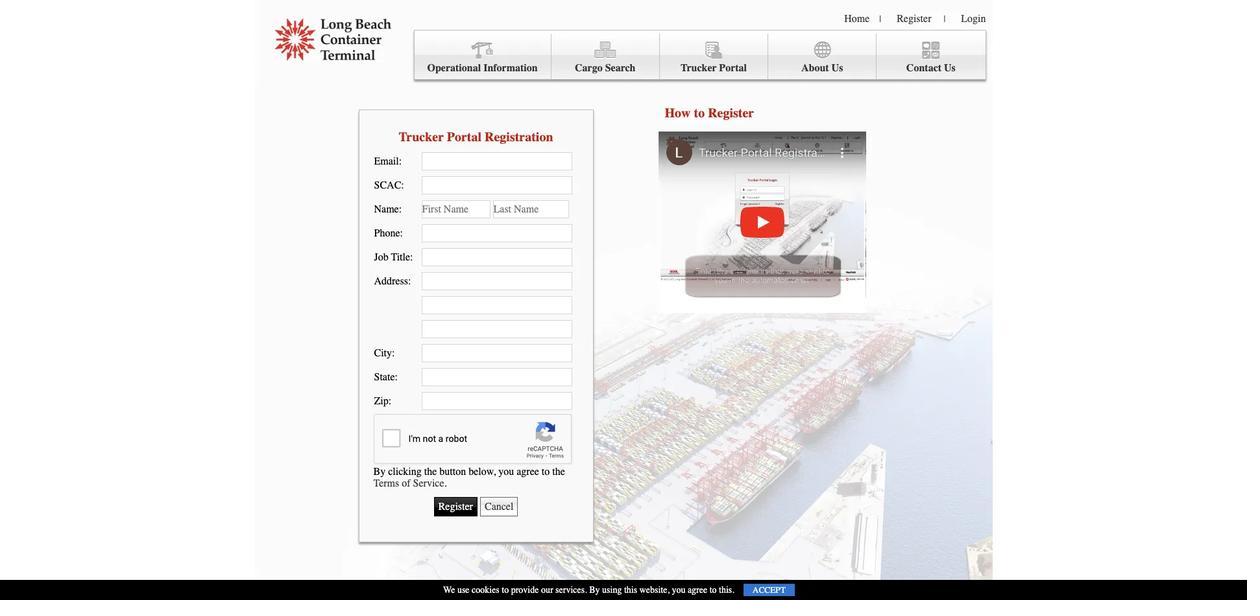 Task type: vqa. For each thing, say whether or not it's contained in the screenshot.
page
no



Task type: locate. For each thing, give the bounding box(es) containing it.
menu bar
[[414, 30, 986, 80]]

1 vertical spatial trucker
[[399, 129, 444, 144]]

trucker for trucker portal
[[681, 62, 717, 74]]

register link
[[897, 13, 932, 25]]

register down trucker portal
[[708, 106, 754, 121]]

0 vertical spatial trucker
[[681, 62, 717, 74]]

1 horizontal spatial you
[[672, 585, 686, 596]]

terms of service link
[[373, 478, 444, 490]]

us for contact us
[[944, 62, 956, 74]]

by left the 'clicking' at bottom left
[[373, 466, 386, 478]]

: for email :
[[399, 156, 402, 167]]

contact
[[907, 62, 942, 74]]

1 us from the left
[[832, 62, 843, 74]]

: up state :
[[392, 348, 395, 360]]

1 horizontal spatial the
[[552, 466, 565, 478]]

you
[[499, 466, 514, 478], [672, 585, 686, 596]]

job
[[374, 252, 389, 263]]

State text field
[[422, 369, 572, 387]]

:
[[399, 156, 402, 167], [401, 180, 404, 191], [399, 204, 402, 215], [400, 228, 403, 239], [410, 252, 413, 263], [408, 276, 411, 287], [392, 348, 395, 360], [395, 372, 398, 384], [389, 396, 391, 408]]

0 horizontal spatial by
[[373, 466, 386, 478]]

0 horizontal spatial the
[[424, 466, 437, 478]]

menu bar containing operational information
[[414, 30, 986, 80]]

by
[[373, 466, 386, 478], [589, 585, 600, 596]]

: down state :
[[389, 396, 391, 408]]

0 horizontal spatial portal
[[447, 129, 482, 144]]

: for phone :
[[400, 228, 403, 239]]

by inside by clicking the button below, you agree to the terms of service .
[[373, 466, 386, 478]]

: right the job
[[410, 252, 413, 263]]

register up contact us link on the right of page
[[897, 13, 932, 25]]

Job Title text field
[[422, 249, 572, 267]]

1 horizontal spatial register
[[897, 13, 932, 25]]

clicking
[[388, 466, 422, 478]]

: down the city :
[[395, 372, 398, 384]]

Email text field
[[422, 153, 572, 171]]

to right below,
[[542, 466, 550, 478]]

accept
[[753, 586, 786, 596]]

2 | from the left
[[944, 14, 946, 25]]

|
[[880, 14, 881, 25], [944, 14, 946, 25]]

agree left this.
[[688, 585, 708, 596]]

0 horizontal spatial agree
[[517, 466, 539, 478]]

0 horizontal spatial |
[[880, 14, 881, 25]]

register
[[897, 13, 932, 25], [708, 106, 754, 121]]

agree up cancel button at left bottom
[[517, 466, 539, 478]]

you right below,
[[499, 466, 514, 478]]

to right how
[[694, 106, 705, 121]]

0 vertical spatial register
[[897, 13, 932, 25]]

the
[[424, 466, 437, 478], [552, 466, 565, 478]]

2 us from the left
[[944, 62, 956, 74]]

address
[[374, 276, 408, 287]]

us right contact
[[944, 62, 956, 74]]

using
[[602, 585, 622, 596]]

email
[[374, 156, 399, 167]]

: for zip :
[[389, 396, 391, 408]]

0 horizontal spatial trucker
[[399, 129, 444, 144]]

cargo search link
[[551, 34, 660, 80]]

| right home
[[880, 14, 881, 25]]

name
[[374, 204, 399, 215]]

None submit
[[434, 497, 478, 517]]

portal
[[719, 62, 747, 74], [447, 129, 482, 144]]

1 horizontal spatial trucker
[[681, 62, 717, 74]]

0 vertical spatial you
[[499, 466, 514, 478]]

: up title at left top
[[400, 228, 403, 239]]

: down title at left top
[[408, 276, 411, 287]]

trucker up how to register at right top
[[681, 62, 717, 74]]

you right website,
[[672, 585, 686, 596]]

1 horizontal spatial agree
[[688, 585, 708, 596]]

1 horizontal spatial portal
[[719, 62, 747, 74]]

operational
[[427, 62, 481, 74]]

of
[[402, 478, 411, 490]]

1 horizontal spatial by
[[589, 585, 600, 596]]

accept button
[[744, 585, 795, 597]]

city :
[[374, 348, 395, 360]]

portal up how to register at right top
[[719, 62, 747, 74]]

trucker portal link
[[660, 34, 768, 80]]

by left using
[[589, 585, 600, 596]]

: down scac :
[[399, 204, 402, 215]]

0 vertical spatial by
[[373, 466, 386, 478]]

1 vertical spatial by
[[589, 585, 600, 596]]

: for state :
[[395, 372, 398, 384]]

| left login link
[[944, 14, 946, 25]]

us
[[832, 62, 843, 74], [944, 62, 956, 74]]

zip :
[[374, 396, 391, 408]]

1 vertical spatial portal
[[447, 129, 482, 144]]

provide
[[511, 585, 539, 596]]

1 vertical spatial agree
[[688, 585, 708, 596]]

1 horizontal spatial us
[[944, 62, 956, 74]]

Name text field
[[422, 201, 490, 219]]

0 horizontal spatial you
[[499, 466, 514, 478]]

0 vertical spatial agree
[[517, 466, 539, 478]]

us inside 'link'
[[832, 62, 843, 74]]

SCAC text field
[[422, 177, 572, 195]]

cancel
[[485, 501, 514, 513]]

0 horizontal spatial register
[[708, 106, 754, 121]]

cancel button
[[480, 497, 518, 517]]

us right about
[[832, 62, 843, 74]]

you inside by clicking the button below, you agree to the terms of service .
[[499, 466, 514, 478]]

our
[[541, 585, 553, 596]]

.
[[444, 478, 447, 490]]

None text field
[[422, 297, 572, 315], [422, 321, 572, 339], [422, 297, 572, 315], [422, 321, 572, 339]]

agree
[[517, 466, 539, 478], [688, 585, 708, 596]]

1 horizontal spatial |
[[944, 14, 946, 25]]

login link
[[961, 13, 986, 25]]

we use cookies to provide our services. by using this website, you agree to this.
[[443, 585, 735, 596]]

this.
[[719, 585, 735, 596]]

: down email :
[[401, 180, 404, 191]]

scac :
[[374, 180, 404, 191]]

website,
[[640, 585, 670, 596]]

button
[[440, 466, 466, 478]]

trucker up email :
[[399, 129, 444, 144]]

contact us link
[[877, 34, 985, 80]]

to right cookies
[[502, 585, 509, 596]]

0 vertical spatial portal
[[719, 62, 747, 74]]

trucker
[[681, 62, 717, 74], [399, 129, 444, 144]]

to
[[694, 106, 705, 121], [542, 466, 550, 478], [502, 585, 509, 596], [710, 585, 717, 596]]

home
[[844, 13, 870, 25]]

agree inside by clicking the button below, you agree to the terms of service .
[[517, 466, 539, 478]]

0 horizontal spatial us
[[832, 62, 843, 74]]

portal up email text field
[[447, 129, 482, 144]]

: up scac :
[[399, 156, 402, 167]]

1 | from the left
[[880, 14, 881, 25]]



Task type: describe. For each thing, give the bounding box(es) containing it.
home link
[[844, 13, 870, 25]]

Address text field
[[422, 273, 572, 291]]

1 vertical spatial register
[[708, 106, 754, 121]]

state :
[[374, 372, 398, 384]]

login
[[961, 13, 986, 25]]

Phone text field
[[422, 225, 572, 243]]

cookies
[[472, 585, 500, 596]]

about us
[[801, 62, 843, 74]]

service
[[413, 478, 444, 490]]

information
[[484, 62, 538, 74]]

how to register
[[665, 106, 754, 121]]

trucker portal registration
[[399, 129, 553, 144]]

search
[[605, 62, 636, 74]]

this
[[624, 585, 637, 596]]

zip
[[374, 396, 389, 408]]

about
[[801, 62, 829, 74]]

: for name :
[[399, 204, 402, 215]]

name :
[[374, 204, 402, 215]]

phone
[[374, 228, 400, 239]]

2 the from the left
[[552, 466, 565, 478]]

: for scac :
[[401, 180, 404, 191]]

to inside by clicking the button below, you agree to the terms of service .
[[542, 466, 550, 478]]

services.
[[556, 585, 587, 596]]

we
[[443, 585, 455, 596]]

operational information
[[427, 62, 538, 74]]

operational information link
[[414, 34, 551, 80]]

1 the from the left
[[424, 466, 437, 478]]

phone :
[[374, 228, 403, 239]]

Zip text field
[[422, 393, 572, 411]]

portal for trucker portal registration
[[447, 129, 482, 144]]

by clicking the button below, you agree to the terms of service .
[[373, 466, 565, 490]]

: for city :
[[392, 348, 395, 360]]

city
[[374, 348, 392, 360]]

scac
[[374, 180, 401, 191]]

trucker portal
[[681, 62, 747, 74]]

about us link
[[768, 34, 877, 80]]

terms
[[373, 478, 399, 490]]

Last Name text field
[[493, 201, 569, 219]]

use
[[457, 585, 470, 596]]

job title :
[[374, 252, 413, 263]]

cargo
[[575, 62, 603, 74]]

us for about us
[[832, 62, 843, 74]]

portal for trucker portal
[[719, 62, 747, 74]]

title
[[391, 252, 410, 263]]

registration
[[485, 129, 553, 144]]

contact us
[[907, 62, 956, 74]]

1 vertical spatial you
[[672, 585, 686, 596]]

cargo search
[[575, 62, 636, 74]]

City text field
[[422, 345, 572, 363]]

to left this.
[[710, 585, 717, 596]]

below,
[[469, 466, 496, 478]]

trucker for trucker portal registration
[[399, 129, 444, 144]]

: for address :
[[408, 276, 411, 287]]

state
[[374, 372, 395, 384]]

address :
[[374, 276, 411, 287]]

how
[[665, 106, 691, 121]]

email :
[[374, 156, 402, 167]]



